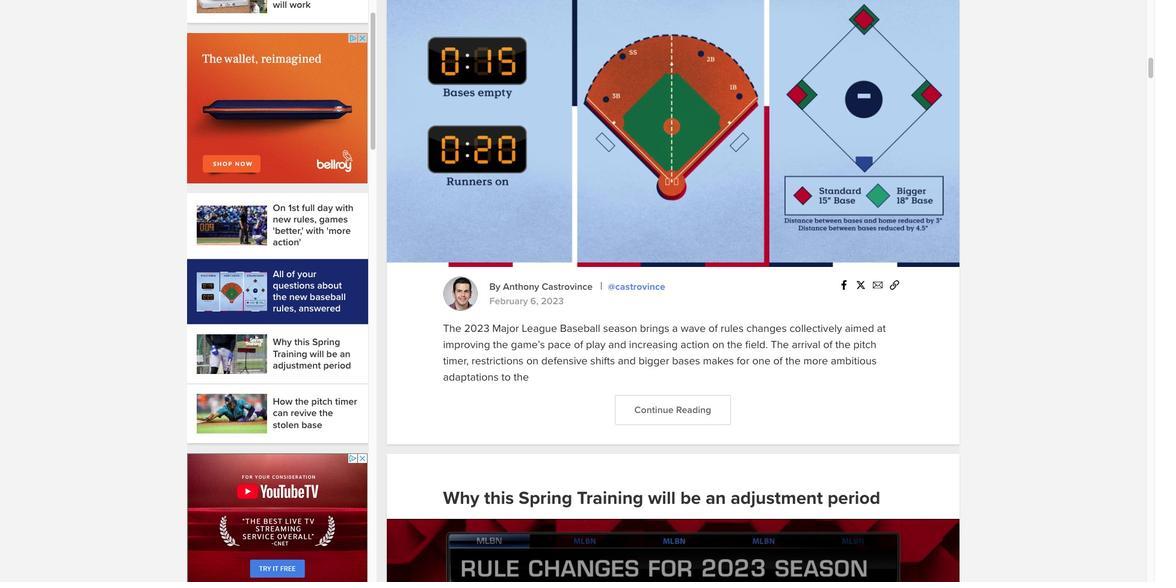 Task type: locate. For each thing, give the bounding box(es) containing it.
be down answered
[[326, 348, 337, 360]]

0 vertical spatial why this spring training will be an adjustment period
[[273, 337, 354, 372]]

of
[[286, 268, 295, 280], [709, 322, 718, 335], [574, 338, 583, 352], [823, 338, 833, 352], [773, 355, 783, 368]]

1 vertical spatial spring
[[519, 488, 572, 510]]

2023
[[541, 295, 564, 307], [464, 322, 490, 335]]

0 horizontal spatial why
[[273, 337, 292, 349]]

0 vertical spatial rules,
[[293, 214, 317, 226]]

facebook icon image
[[839, 280, 849, 290]]

rules, inside on 1st full day with new rules, games 'better,' with 'more action'
[[293, 214, 317, 226]]

training
[[273, 348, 307, 360], [577, 488, 643, 510]]

brings
[[640, 322, 669, 335]]

with
[[335, 202, 354, 214], [306, 225, 324, 237]]

and down 'season'
[[608, 338, 626, 352]]

1 horizontal spatial why this spring training will be an adjustment period
[[443, 488, 885, 510]]

1 horizontal spatial this
[[484, 488, 514, 510]]

1 vertical spatial advertisement element
[[187, 454, 368, 582]]

1 vertical spatial new
[[289, 291, 307, 303]]

1 horizontal spatial 2023
[[541, 295, 564, 307]]

all
[[273, 268, 284, 280]]

1 vertical spatial the
[[771, 338, 789, 352]]

baseball
[[310, 291, 346, 303]]

1 horizontal spatial pitch
[[854, 338, 877, 352]]

games
[[319, 214, 348, 226]]

1 vertical spatial be
[[680, 488, 701, 510]]

the right how
[[295, 396, 309, 408]]

0 vertical spatial why
[[273, 337, 292, 349]]

1 vertical spatial adjustment
[[731, 488, 823, 510]]

0 horizontal spatial spring
[[312, 337, 340, 349]]

the up the ambitious
[[835, 338, 851, 352]]

0 vertical spatial pitch
[[854, 338, 877, 352]]

0 vertical spatial advertisement element
[[187, 33, 368, 183]]

all of your questions about the new baseball rules, answered
[[273, 268, 346, 315]]

of inside all of your questions about the new baseball rules, answered
[[286, 268, 295, 280]]

wave
[[681, 322, 706, 335]]

0 vertical spatial period
[[323, 360, 351, 372]]

will
[[310, 348, 324, 360], [648, 488, 676, 510]]

why
[[273, 337, 292, 349], [443, 488, 480, 510]]

league
[[522, 322, 557, 335]]

the
[[443, 322, 461, 335], [771, 338, 789, 352]]

pitch inside "how the pitch timer can revive the stolen base"
[[311, 396, 333, 408]]

and right shifts
[[618, 355, 636, 368]]

one
[[752, 355, 771, 368]]

1 vertical spatial on
[[526, 355, 539, 368]]

the inside all of your questions about the new baseball rules, answered
[[273, 291, 287, 303]]

of right "all"
[[286, 268, 295, 280]]

'better,'
[[273, 225, 304, 237]]

0 horizontal spatial adjustment
[[273, 360, 321, 372]]

0 vertical spatial will
[[310, 348, 324, 360]]

revive
[[291, 408, 317, 420]]

6,
[[530, 295, 539, 307]]

with left 'more
[[306, 225, 324, 237]]

1 horizontal spatial spring
[[519, 488, 572, 510]]

pitch down 'aimed' on the bottom right
[[854, 338, 877, 352]]

bases
[[672, 355, 700, 368]]

the up improving
[[443, 322, 461, 335]]

pitch left timer
[[311, 396, 333, 408]]

continue reading button
[[615, 395, 731, 426]]

1 vertical spatial training
[[577, 488, 643, 510]]

spring inside why this spring training will be an adjustment period
[[312, 337, 340, 349]]

1 horizontal spatial training
[[577, 488, 643, 510]]

the down changes
[[771, 338, 789, 352]]

1 vertical spatial will
[[648, 488, 676, 510]]

1 horizontal spatial on
[[712, 338, 724, 352]]

on
[[273, 202, 286, 214]]

rules
[[721, 322, 744, 335]]

rules, down questions
[[273, 303, 296, 315]]

1 horizontal spatial be
[[680, 488, 701, 510]]

answered
[[299, 303, 341, 315]]

0 horizontal spatial period
[[323, 360, 351, 372]]

adjustment
[[273, 360, 321, 372], [731, 488, 823, 510]]

by anthony castrovince
[[489, 281, 595, 293]]

1 vertical spatial pitch
[[311, 396, 333, 408]]

will down answered
[[310, 348, 324, 360]]

major
[[492, 322, 519, 335]]

1 vertical spatial an
[[706, 488, 726, 510]]

new inside all of your questions about the new baseball rules, answered
[[289, 291, 307, 303]]

1 vertical spatial 2023
[[464, 322, 490, 335]]

how
[[273, 396, 293, 408]]

0 horizontal spatial on
[[526, 355, 539, 368]]

all of your questions about the new baseball rules, answered link
[[196, 268, 358, 315]]

rules, inside all of your questions about the new baseball rules, answered
[[273, 303, 296, 315]]

castrovince
[[542, 281, 593, 293]]

changes
[[747, 322, 787, 335]]

2 advertisement element from the top
[[187, 454, 368, 582]]

0 horizontal spatial the
[[443, 322, 461, 335]]

1 horizontal spatial an
[[706, 488, 726, 510]]

rules,
[[293, 214, 317, 226], [273, 303, 296, 315]]

the
[[273, 291, 287, 303], [493, 338, 508, 352], [727, 338, 743, 352], [835, 338, 851, 352], [786, 355, 801, 368], [514, 371, 529, 384], [295, 396, 309, 408], [319, 408, 333, 420]]

aimed
[[845, 322, 874, 335]]

0 vertical spatial new
[[273, 214, 291, 226]]

0 horizontal spatial training
[[273, 348, 307, 360]]

spring
[[312, 337, 340, 349], [519, 488, 572, 510]]

0 horizontal spatial an
[[340, 348, 351, 360]]

with right day
[[335, 202, 354, 214]]

why this spring training will be an adjustment period down answered
[[273, 337, 354, 372]]

1 vertical spatial this
[[484, 488, 514, 510]]

1 horizontal spatial why
[[443, 488, 480, 510]]

1 vertical spatial rules,
[[273, 303, 296, 315]]

0 vertical spatial 2023
[[541, 295, 564, 307]]

why this spring training will be an adjustment period up what's new in 2023 image
[[443, 488, 885, 510]]

play
[[586, 338, 606, 352]]

0 horizontal spatial pitch
[[311, 396, 333, 408]]

new
[[273, 214, 291, 226], [289, 291, 307, 303]]

rules, left day
[[293, 214, 317, 226]]

0 vertical spatial adjustment
[[273, 360, 321, 372]]

0 vertical spatial spring
[[312, 337, 340, 349]]

0 vertical spatial the
[[443, 322, 461, 335]]

pace
[[548, 338, 571, 352]]

link icon button
[[886, 278, 903, 290]]

0 horizontal spatial with
[[306, 225, 324, 237]]

x icon button
[[852, 278, 869, 290]]

0 vertical spatial this
[[294, 337, 310, 349]]

for
[[737, 355, 750, 368]]

adjustment inside why this spring training will be an adjustment period link
[[273, 360, 321, 372]]

1 horizontal spatial the
[[771, 338, 789, 352]]

why this spring training will be an adjustment period link
[[196, 335, 358, 374]]

reading
[[676, 405, 711, 417]]

2023 up improving
[[464, 322, 490, 335]]

be
[[326, 348, 337, 360], [680, 488, 701, 510]]

to
[[501, 371, 511, 384]]

the down "all"
[[273, 291, 287, 303]]

on down the game's
[[526, 355, 539, 368]]

the right 'to'
[[514, 371, 529, 384]]

at
[[877, 322, 886, 335]]

timer,
[[443, 355, 469, 368]]

be up what's new in 2023 image
[[680, 488, 701, 510]]

about
[[317, 280, 342, 292]]

1 horizontal spatial period
[[828, 488, 880, 510]]

new up action'
[[273, 214, 291, 226]]

and
[[608, 338, 626, 352], [618, 355, 636, 368]]

on
[[712, 338, 724, 352], [526, 355, 539, 368]]

an
[[340, 348, 351, 360], [706, 488, 726, 510]]

adaptations
[[443, 371, 499, 384]]

will up what's new in 2023 image
[[648, 488, 676, 510]]

1 horizontal spatial with
[[335, 202, 354, 214]]

period
[[323, 360, 351, 372], [828, 488, 880, 510]]

pitch
[[854, 338, 877, 352], [311, 396, 333, 408]]

0 vertical spatial be
[[326, 348, 337, 360]]

0 horizontal spatial 2023
[[464, 322, 490, 335]]

stolen
[[273, 419, 299, 431]]

of down baseball
[[574, 338, 583, 352]]

0 vertical spatial on
[[712, 338, 724, 352]]

0 horizontal spatial why this spring training will be an adjustment period
[[273, 337, 354, 372]]

1st
[[288, 202, 299, 214]]

the up restrictions
[[493, 338, 508, 352]]

1 vertical spatial why this spring training will be an adjustment period
[[443, 488, 885, 510]]

february 6, 2023
[[489, 295, 564, 307]]

1 vertical spatial with
[[306, 225, 324, 237]]

link icon image
[[890, 280, 899, 290]]

on 1st full day with new rules, games 'better,' with 'more action'
[[273, 202, 354, 249]]

advertisement element
[[187, 33, 368, 183], [187, 454, 368, 582]]

baseball
[[560, 322, 600, 335]]

why this spring training will be an adjustment period
[[273, 337, 354, 372], [443, 488, 885, 510]]

base
[[302, 419, 322, 431]]

this
[[294, 337, 310, 349], [484, 488, 514, 510]]

2023 down 'by anthony castrovince'
[[541, 295, 564, 307]]

new down your
[[289, 291, 307, 303]]

1 advertisement element from the top
[[187, 33, 368, 183]]

0 horizontal spatial will
[[310, 348, 324, 360]]

on up makes
[[712, 338, 724, 352]]



Task type: describe. For each thing, give the bounding box(es) containing it.
arrival
[[792, 338, 821, 352]]

new inside on 1st full day with new rules, games 'better,' with 'more action'
[[273, 214, 291, 226]]

day
[[317, 202, 333, 214]]

february
[[489, 295, 528, 307]]

a
[[672, 322, 678, 335]]

questions
[[273, 280, 315, 292]]

2023 inside the 2023 major league baseball season brings a wave of rules changes collectively aimed at improving the game's pace of play and increasing action on the field.                         the arrival of the pitch timer, restrictions on defensive shifts and bigger bases makes for one of the more ambitious adaptations to the
[[464, 322, 490, 335]]

your
[[297, 268, 317, 280]]

x icon image
[[856, 280, 866, 290]]

the 2023 major league baseball season brings a wave of rules changes collectively aimed at improving the game's pace of play and increasing action on the field.                         the arrival of the pitch timer, restrictions on defensive shifts and bigger bases makes for one of the more ambitious adaptations to the
[[443, 322, 886, 384]]

continue reading link
[[615, 395, 731, 426]]

0 vertical spatial an
[[340, 348, 351, 360]]

of down collectively
[[823, 338, 833, 352]]

action
[[681, 338, 710, 352]]

1 vertical spatial period
[[828, 488, 880, 510]]

season
[[603, 322, 637, 335]]

restrictions
[[472, 355, 524, 368]]

of left rules
[[709, 322, 718, 335]]

anthony
[[503, 281, 539, 293]]

game's
[[511, 338, 545, 352]]

1 vertical spatial and
[[618, 355, 636, 368]]

ambitious
[[831, 355, 877, 368]]

what's new in 2023 image
[[387, 520, 959, 582]]

how the pitch timer can revive the stolen base
[[273, 396, 357, 431]]

mlb media player group
[[387, 520, 959, 582]]

the right revive
[[319, 408, 333, 420]]

0 vertical spatial training
[[273, 348, 307, 360]]

collectively
[[790, 322, 842, 335]]

continue reading
[[635, 405, 711, 417]]

pitch inside the 2023 major league baseball season brings a wave of rules changes collectively aimed at improving the game's pace of play and increasing action on the field.                         the arrival of the pitch timer, restrictions on defensive shifts and bigger bases makes for one of the more ambitious adaptations to the
[[854, 338, 877, 352]]

timer
[[335, 396, 357, 408]]

0 vertical spatial and
[[608, 338, 626, 352]]

'more
[[327, 225, 351, 237]]

@castrovince
[[608, 281, 665, 293]]

full
[[302, 202, 315, 214]]

0 vertical spatial with
[[335, 202, 354, 214]]

email icon image
[[873, 280, 882, 290]]

facebook icon button
[[835, 278, 852, 290]]

1 vertical spatial why
[[443, 488, 480, 510]]

0 horizontal spatial this
[[294, 337, 310, 349]]

1 horizontal spatial adjustment
[[731, 488, 823, 510]]

1 horizontal spatial will
[[648, 488, 676, 510]]

shifts
[[590, 355, 615, 368]]

why inside why this spring training will be an adjustment period
[[273, 337, 292, 349]]

makes
[[703, 355, 734, 368]]

how the pitch timer can revive the stolen base link
[[196, 394, 358, 434]]

improving
[[443, 338, 490, 352]]

can
[[273, 408, 288, 420]]

@castrovince link
[[608, 281, 665, 293]]

the down arrival
[[786, 355, 801, 368]]

continue
[[635, 405, 674, 417]]

action'
[[273, 237, 301, 249]]

0 horizontal spatial be
[[326, 348, 337, 360]]

the down rules
[[727, 338, 743, 352]]

on 1st full day with new rules, games 'better,' with 'more action' link
[[196, 202, 358, 249]]

field.
[[745, 338, 768, 352]]

bigger
[[639, 355, 669, 368]]

more
[[804, 355, 828, 368]]

defensive
[[541, 355, 588, 368]]

by
[[489, 281, 501, 293]]

increasing
[[629, 338, 678, 352]]

email icon button
[[869, 278, 886, 290]]

of right one
[[773, 355, 783, 368]]



Task type: vqa. For each thing, say whether or not it's contained in the screenshot.
the leftmost the adjustment
yes



